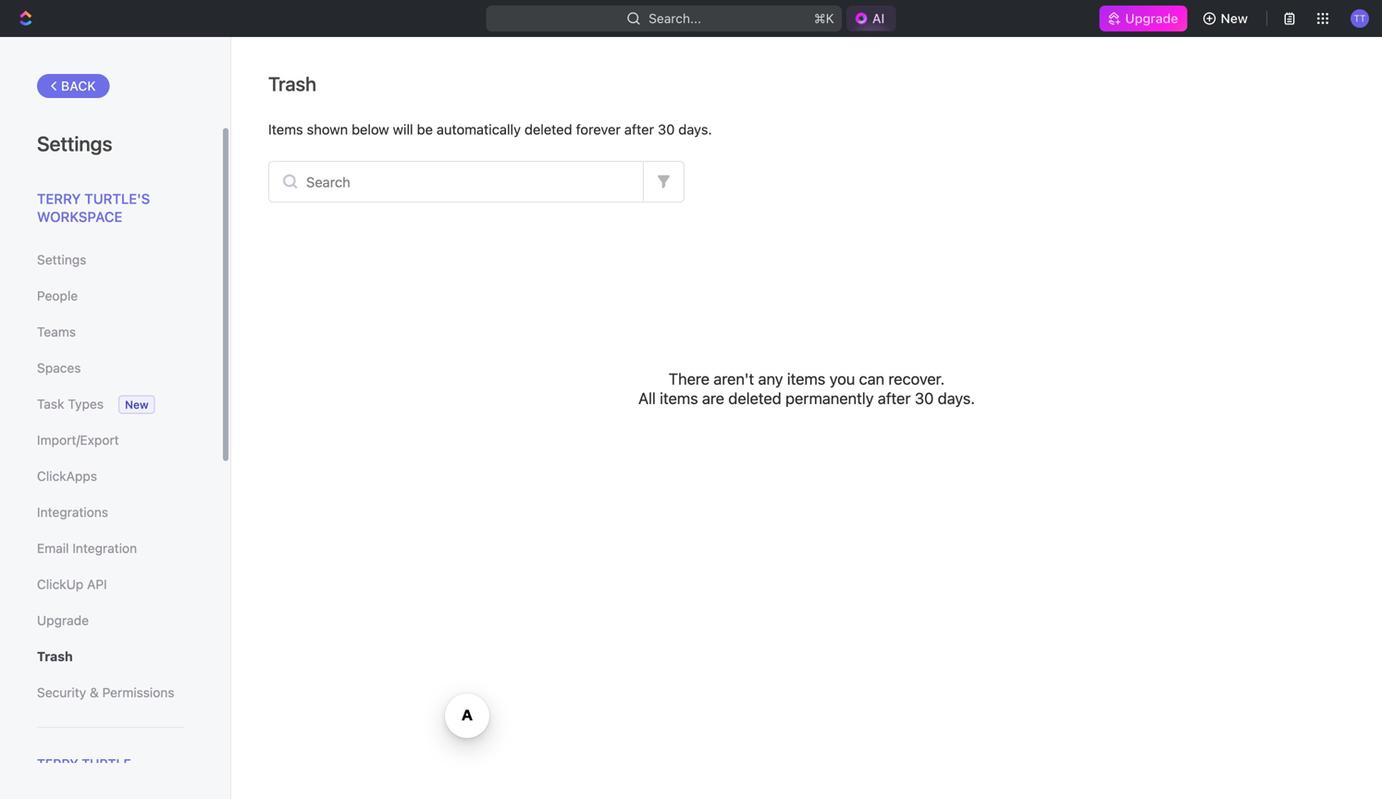 Task type: vqa. For each thing, say whether or not it's contained in the screenshot.
tree
no



Task type: describe. For each thing, give the bounding box(es) containing it.
items
[[268, 121, 303, 137]]

0 vertical spatial days.
[[679, 121, 712, 137]]

search...
[[649, 11, 702, 26]]

2 settings from the top
[[37, 252, 86, 267]]

terry turtle's workspace
[[37, 191, 150, 225]]

0 vertical spatial deleted
[[525, 121, 572, 137]]

people
[[37, 288, 78, 304]]

ai button
[[847, 6, 896, 31]]

be
[[417, 121, 433, 137]]

workspace
[[37, 209, 123, 225]]

1 vertical spatial upgrade link
[[37, 605, 184, 637]]

trash inside the trash link
[[37, 649, 73, 664]]

ai
[[873, 11, 885, 26]]

task types
[[37, 397, 104, 412]]

deleted inside there aren't any items you can recover. all items are deleted permanently after 30 days.
[[729, 389, 782, 408]]

teams
[[37, 324, 76, 340]]

below
[[352, 121, 389, 137]]

recover.
[[889, 370, 945, 388]]

automatically
[[437, 121, 521, 137]]

upgrade inside settings 'element'
[[37, 613, 89, 628]]

spaces
[[37, 360, 81, 376]]

all
[[639, 389, 656, 408]]

tt
[[1354, 13, 1366, 23]]

new inside settings 'element'
[[125, 398, 149, 411]]

items shown below will be automatically deleted forever after 30 days.
[[268, 121, 712, 137]]

will
[[393, 121, 413, 137]]

aren't
[[714, 370, 754, 388]]

clickapps
[[37, 469, 97, 484]]

1 vertical spatial items
[[660, 389, 698, 408]]

0 horizontal spatial 30
[[658, 121, 675, 137]]

1 settings from the top
[[37, 131, 112, 155]]

api
[[87, 577, 107, 592]]

terry for terry turtle's workspace
[[37, 191, 81, 207]]

new inside button
[[1221, 11, 1248, 26]]

0 vertical spatial upgrade link
[[1100, 6, 1188, 31]]

permanently
[[786, 389, 874, 408]]

clickup
[[37, 577, 84, 592]]

1 horizontal spatial upgrade
[[1126, 11, 1179, 26]]

integrations link
[[37, 497, 184, 528]]

1 horizontal spatial items
[[787, 370, 826, 388]]

clickapps link
[[37, 461, 184, 492]]

security & permissions link
[[37, 677, 184, 709]]

task
[[37, 397, 64, 412]]

teams link
[[37, 316, 184, 348]]

back link
[[37, 74, 110, 98]]



Task type: locate. For each thing, give the bounding box(es) containing it.
after inside there aren't any items you can recover. all items are deleted permanently after 30 days.
[[878, 389, 911, 408]]

after down recover.
[[878, 389, 911, 408]]

0 vertical spatial new
[[1221, 11, 1248, 26]]

upgrade link left new button
[[1100, 6, 1188, 31]]

items
[[787, 370, 826, 388], [660, 389, 698, 408]]

trash up security
[[37, 649, 73, 664]]

1 vertical spatial terry
[[37, 756, 78, 772]]

upgrade
[[1126, 11, 1179, 26], [37, 613, 89, 628]]

2 terry from the top
[[37, 756, 78, 772]]

turtle's
[[84, 191, 150, 207]]

email integration link
[[37, 533, 184, 564]]

⌘k
[[814, 11, 835, 26]]

0 horizontal spatial deleted
[[525, 121, 572, 137]]

0 horizontal spatial upgrade link
[[37, 605, 184, 637]]

days.
[[679, 121, 712, 137], [938, 389, 975, 408]]

you
[[830, 370, 855, 388]]

are
[[702, 389, 725, 408]]

settings
[[37, 131, 112, 155], [37, 252, 86, 267]]

1 vertical spatial deleted
[[729, 389, 782, 408]]

1 horizontal spatial after
[[878, 389, 911, 408]]

1 horizontal spatial trash
[[268, 72, 317, 95]]

terry up workspace
[[37, 191, 81, 207]]

trash
[[268, 72, 317, 95], [37, 649, 73, 664]]

there
[[669, 370, 710, 388]]

people link
[[37, 280, 184, 312]]

deleted down any
[[729, 389, 782, 408]]

0 vertical spatial upgrade
[[1126, 11, 1179, 26]]

30
[[658, 121, 675, 137], [915, 389, 934, 408]]

1 terry from the top
[[37, 191, 81, 207]]

can
[[859, 370, 885, 388]]

security
[[37, 685, 86, 700]]

1 vertical spatial settings
[[37, 252, 86, 267]]

0 horizontal spatial after
[[625, 121, 654, 137]]

30 down recover.
[[915, 389, 934, 408]]

new button
[[1195, 4, 1259, 33]]

turtle
[[82, 756, 131, 772]]

integration
[[72, 541, 137, 556]]

shown
[[307, 121, 348, 137]]

Search text field
[[269, 162, 643, 202]]

0 horizontal spatial days.
[[679, 121, 712, 137]]

1 vertical spatial new
[[125, 398, 149, 411]]

1 vertical spatial days.
[[938, 389, 975, 408]]

email
[[37, 541, 69, 556]]

settings up people
[[37, 252, 86, 267]]

after right forever
[[625, 121, 654, 137]]

1 horizontal spatial new
[[1221, 11, 1248, 26]]

0 vertical spatial terry
[[37, 191, 81, 207]]

integrations
[[37, 505, 108, 520]]

import/export
[[37, 433, 119, 448]]

security & permissions
[[37, 685, 174, 700]]

upgrade down clickup
[[37, 613, 89, 628]]

trash link
[[37, 641, 184, 673]]

new
[[1221, 11, 1248, 26], [125, 398, 149, 411]]

0 horizontal spatial trash
[[37, 649, 73, 664]]

terry
[[37, 191, 81, 207], [37, 756, 78, 772]]

after
[[625, 121, 654, 137], [878, 389, 911, 408]]

1 horizontal spatial 30
[[915, 389, 934, 408]]

forever
[[576, 121, 621, 137]]

0 vertical spatial items
[[787, 370, 826, 388]]

settings down back link
[[37, 131, 112, 155]]

1 vertical spatial after
[[878, 389, 911, 408]]

trash up items
[[268, 72, 317, 95]]

terry turtle
[[37, 756, 131, 772]]

permissions
[[102, 685, 174, 700]]

days. inside there aren't any items you can recover. all items are deleted permanently after 30 days.
[[938, 389, 975, 408]]

email integration
[[37, 541, 137, 556]]

1 vertical spatial 30
[[915, 389, 934, 408]]

30 right forever
[[658, 121, 675, 137]]

items up permanently
[[787, 370, 826, 388]]

30 inside there aren't any items you can recover. all items are deleted permanently after 30 days.
[[915, 389, 934, 408]]

0 vertical spatial after
[[625, 121, 654, 137]]

clickup api
[[37, 577, 107, 592]]

tt button
[[1345, 4, 1375, 33]]

1 vertical spatial upgrade
[[37, 613, 89, 628]]

0 horizontal spatial new
[[125, 398, 149, 411]]

terry inside the 'terry turtle's workspace'
[[37, 191, 81, 207]]

1 horizontal spatial days.
[[938, 389, 975, 408]]

0 horizontal spatial upgrade
[[37, 613, 89, 628]]

deleted
[[525, 121, 572, 137], [729, 389, 782, 408]]

terry for terry turtle
[[37, 756, 78, 772]]

0 vertical spatial 30
[[658, 121, 675, 137]]

any
[[758, 370, 783, 388]]

deleted left forever
[[525, 121, 572, 137]]

terry left turtle
[[37, 756, 78, 772]]

upgrade link up the trash link
[[37, 605, 184, 637]]

there aren't any items you can recover. all items are deleted permanently after 30 days.
[[639, 370, 975, 408]]

spaces link
[[37, 353, 184, 384]]

upgrade link
[[1100, 6, 1188, 31], [37, 605, 184, 637]]

0 vertical spatial trash
[[268, 72, 317, 95]]

&
[[90, 685, 99, 700]]

import/export link
[[37, 425, 184, 456]]

upgrade left new button
[[1126, 11, 1179, 26]]

1 horizontal spatial deleted
[[729, 389, 782, 408]]

1 horizontal spatial upgrade link
[[1100, 6, 1188, 31]]

settings link
[[37, 244, 184, 276]]

items down the 'there'
[[660, 389, 698, 408]]

settings element
[[0, 37, 231, 799]]

0 vertical spatial settings
[[37, 131, 112, 155]]

types
[[68, 397, 104, 412]]

0 horizontal spatial items
[[660, 389, 698, 408]]

back
[[61, 78, 96, 93]]

1 vertical spatial trash
[[37, 649, 73, 664]]

clickup api link
[[37, 569, 184, 601]]



